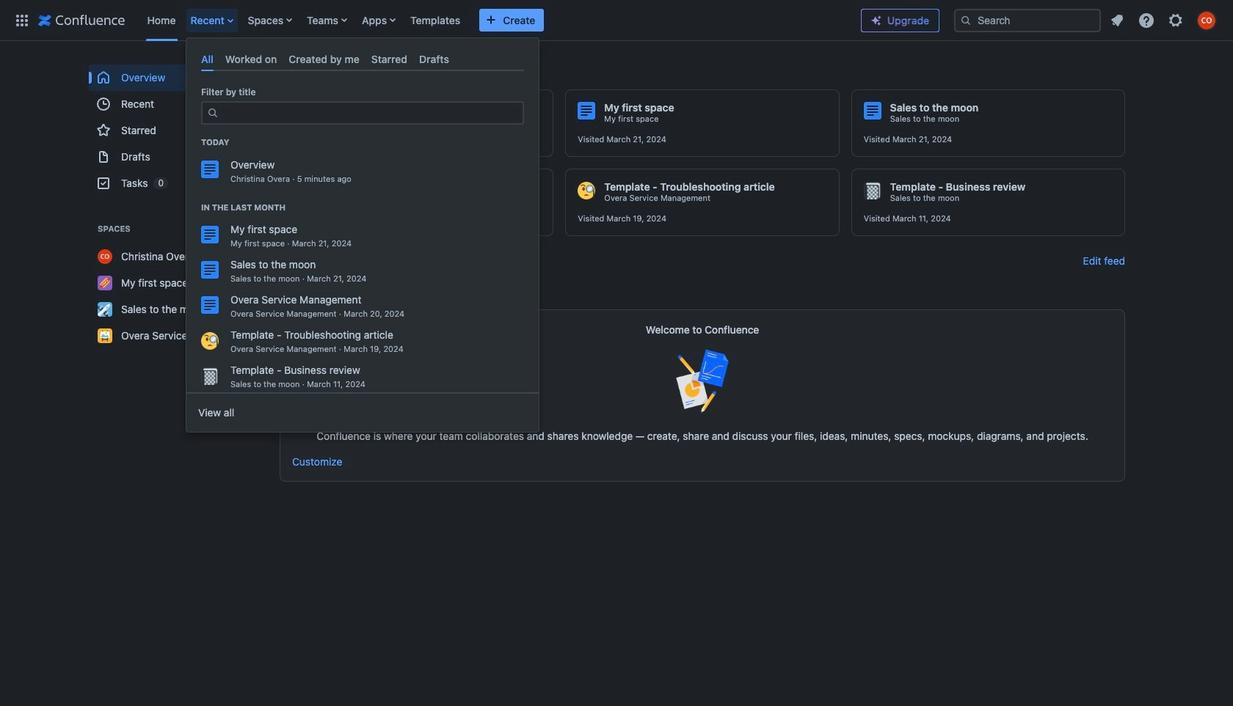Task type: locate. For each thing, give the bounding box(es) containing it.
None search field
[[954, 8, 1101, 32]]

1 horizontal spatial list
[[1104, 7, 1224, 33]]

tab list
[[195, 47, 530, 71]]

1 horizontal spatial :notebook: image
[[864, 182, 881, 200]]

:notebook: image
[[864, 182, 881, 200], [201, 368, 219, 385]]

group
[[89, 65, 265, 197]]

notification icon image
[[1108, 11, 1126, 29]]

list for premium "icon"
[[1104, 7, 1224, 33]]

banner
[[0, 0, 1233, 44]]

confluence image
[[38, 11, 125, 29], [38, 11, 125, 29]]

list item
[[186, 0, 239, 41]]

unstar this space image
[[244, 251, 256, 263]]

0 horizontal spatial :notebook: image
[[201, 368, 219, 385]]

:face_with_monocle: image
[[201, 333, 219, 350], [201, 333, 219, 350]]

0 horizontal spatial :notebook: image
[[201, 368, 219, 385]]

list for appswitcher icon at left top
[[140, 0, 849, 41]]

search image
[[960, 14, 972, 26]]

list
[[140, 0, 849, 41], [1104, 7, 1224, 33]]

create a space image
[[241, 220, 259, 238]]

:face_with_monocle: image
[[578, 182, 595, 200], [578, 182, 595, 200]]

0 horizontal spatial list
[[140, 0, 849, 41]]

1 horizontal spatial :notebook: image
[[864, 182, 881, 200]]

None text field
[[223, 103, 514, 123]]

1 vertical spatial :notebook: image
[[201, 368, 219, 385]]

:notebook: image
[[864, 182, 881, 200], [201, 368, 219, 385]]



Task type: describe. For each thing, give the bounding box(es) containing it.
1 vertical spatial :notebook: image
[[201, 368, 219, 385]]

premium image
[[870, 15, 882, 26]]

help icon image
[[1138, 11, 1155, 29]]

0 vertical spatial :notebook: image
[[864, 182, 881, 200]]

0 vertical spatial :notebook: image
[[864, 182, 881, 200]]

settings icon image
[[1167, 11, 1185, 29]]

unstar this space image
[[244, 277, 256, 289]]

global element
[[9, 0, 849, 41]]

Search field
[[954, 8, 1101, 32]]

appswitcher icon image
[[13, 11, 31, 29]]



Task type: vqa. For each thing, say whether or not it's contained in the screenshot.
Settings Search field
no



